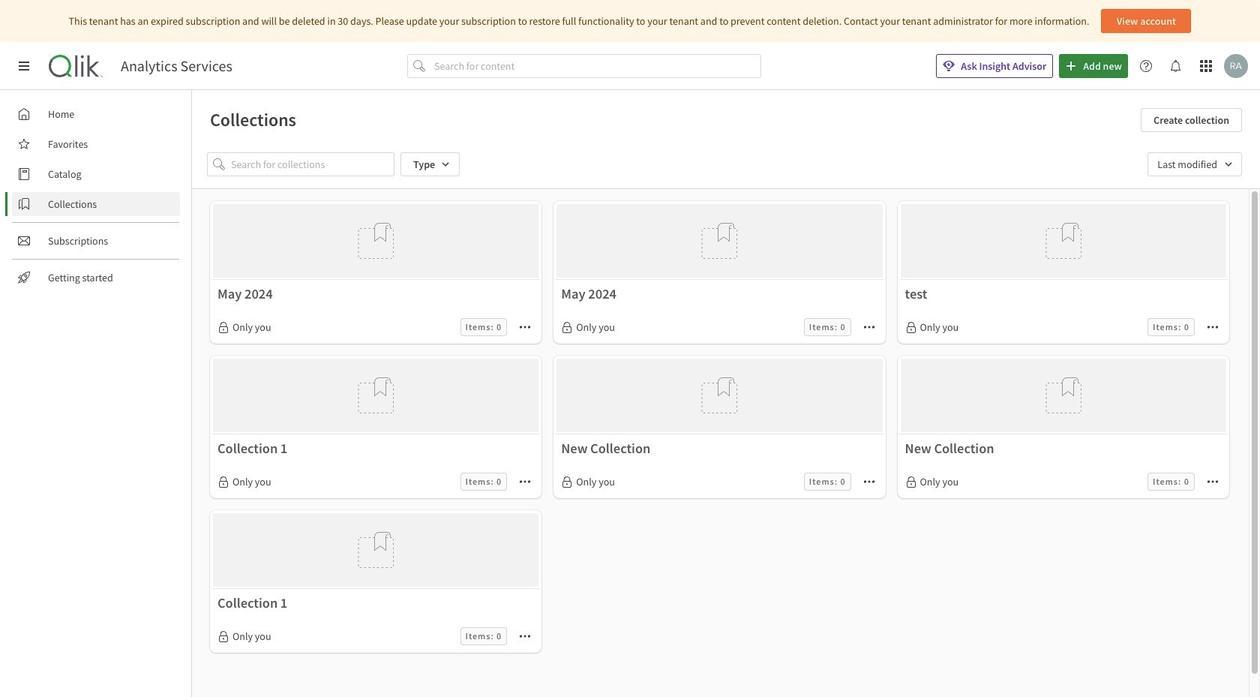 Task type: vqa. For each thing, say whether or not it's contained in the screenshot.
Close image
no



Task type: locate. For each thing, give the bounding box(es) containing it.
Search for content text field
[[432, 54, 762, 78]]

more actions image
[[863, 321, 875, 333], [863, 476, 875, 488], [520, 631, 532, 643]]

2 more actions image from the top
[[1207, 476, 1219, 488]]

more actions image
[[1207, 321, 1219, 333], [1207, 476, 1219, 488]]

filters region
[[192, 140, 1261, 188]]

1 vertical spatial more actions image
[[863, 476, 875, 488]]

0 vertical spatial more actions image
[[1207, 321, 1219, 333]]

1 more actions image from the top
[[1207, 321, 1219, 333]]

2 vertical spatial more actions image
[[520, 631, 532, 643]]

analytics services element
[[121, 57, 233, 75]]

ruby anderson image
[[1225, 54, 1249, 78]]

Search for collections text field
[[231, 152, 395, 176]]

None field
[[1148, 152, 1243, 176]]

1 vertical spatial more actions image
[[1207, 476, 1219, 488]]



Task type: describe. For each thing, give the bounding box(es) containing it.
0 vertical spatial more actions image
[[863, 321, 875, 333]]

close sidebar menu image
[[18, 60, 30, 72]]

none field inside filters region
[[1148, 152, 1243, 176]]

navigation pane element
[[0, 96, 191, 296]]



